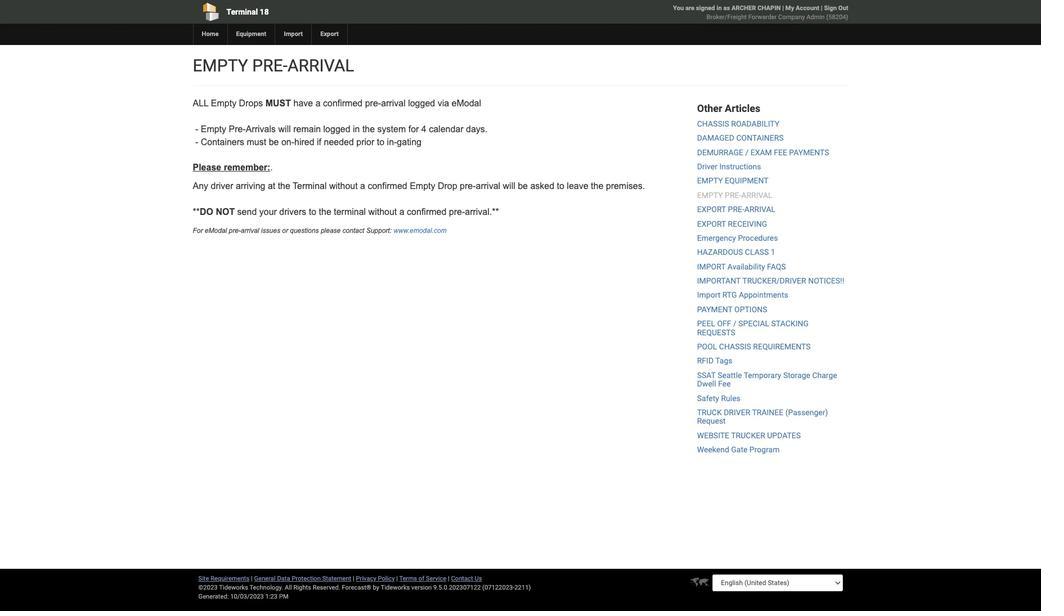 Task type: vqa. For each thing, say whether or not it's contained in the screenshot.
middle the a
yes



Task type: describe. For each thing, give the bounding box(es) containing it.
statement
[[323, 576, 352, 583]]

forecast®
[[342, 585, 372, 592]]

storage
[[784, 371, 811, 380]]

do
[[200, 207, 213, 217]]

by
[[373, 585, 380, 592]]

9.5.0.202307122
[[434, 585, 481, 592]]

chapin
[[758, 5, 781, 12]]

1 vertical spatial empty
[[698, 176, 723, 185]]

damaged
[[698, 134, 735, 143]]

1 vertical spatial chassis
[[720, 342, 752, 351]]

leave
[[567, 181, 589, 191]]

drops
[[239, 99, 263, 108]]

requests
[[698, 328, 736, 337]]

any driver arriving at the terminal without a confirmed empty drop pre-arrival will be asked to leave the premises.
[[193, 181, 648, 191]]

driver
[[724, 408, 751, 417]]

.
[[271, 163, 273, 172]]

policy
[[378, 576, 395, 583]]

for
[[409, 124, 419, 134]]

tags
[[716, 357, 733, 366]]

2 export from the top
[[698, 219, 727, 228]]

0 vertical spatial pre-
[[252, 56, 288, 75]]

1 - from the top
[[195, 124, 198, 134]]

2 horizontal spatial a
[[400, 207, 405, 217]]

1 vertical spatial arrival
[[476, 181, 501, 191]]

4
[[422, 124, 427, 134]]

2 horizontal spatial to
[[557, 181, 565, 191]]

must
[[266, 99, 291, 108]]

other articles chassis roadability damaged containers demurrage / exam fee payments driver instructions empty equipment empty pre-arrival export pre-arrival export receiving emergency procedures hazardous class 1 import availability faqs important trucker/driver notices!! import rtg appointments payment options peel off / special stacking requests pool chassis requirements rfid tags ssat seattle temporary storage charge dwell fee safety rules truck driver trainee (passenger) request website trucker updates weekend gate program
[[698, 102, 845, 455]]

privacy
[[356, 576, 377, 583]]

the up for emodal pre-arrival issues or questions please contact support: www.emodal.com
[[319, 207, 332, 217]]

equipment link
[[227, 24, 275, 45]]

not
[[216, 207, 235, 217]]

drop
[[438, 181, 458, 191]]

send
[[237, 207, 257, 217]]

premises.
[[606, 181, 645, 191]]

empty for -
[[201, 124, 226, 134]]

receiving
[[728, 219, 768, 228]]

out
[[839, 5, 849, 12]]

export pre-arrival link
[[698, 205, 776, 214]]

pre- up system
[[365, 99, 381, 108]]

0 vertical spatial chassis
[[698, 119, 730, 128]]

emergency procedures link
[[698, 234, 779, 243]]

damaged containers link
[[698, 134, 784, 143]]

truck driver trainee (passenger) request link
[[698, 408, 829, 426]]

us
[[475, 576, 482, 583]]

0 vertical spatial arrival
[[381, 99, 406, 108]]

1 vertical spatial a
[[360, 181, 366, 191]]

driver
[[211, 181, 233, 191]]

1 vertical spatial emodal
[[205, 227, 227, 235]]

| left "sign"
[[822, 5, 823, 12]]

the inside - empty pre-arrivals will remain logged in the system for 4 calendar days. - containers must be on-hired if needed prior to in-gating
[[363, 124, 375, 134]]

generated:
[[199, 594, 229, 601]]

site requirements | general data protection statement | privacy policy | terms of service | contact us ©2023 tideworks technology. all rights reserved. forecast® by tideworks version 9.5.0.202307122 (07122023-2211) generated: 10/03/2023 1:23 pm
[[199, 576, 531, 601]]

chassis roadability link
[[698, 119, 780, 128]]

1 vertical spatial confirmed
[[368, 181, 408, 191]]

containers
[[201, 137, 244, 147]]

safety rules link
[[698, 394, 741, 403]]

logged inside - empty pre-arrivals will remain logged in the system for 4 calendar days. - containers must be on-hired if needed prior to in-gating
[[324, 124, 351, 134]]

10/03/2023
[[230, 594, 264, 601]]

asked
[[531, 181, 555, 191]]

empty equipment link
[[698, 176, 769, 185]]

my
[[786, 5, 795, 12]]

faqs
[[768, 262, 787, 271]]

important trucker/driver notices!! link
[[698, 277, 845, 286]]

payment options link
[[698, 305, 768, 314]]

**
[[193, 207, 200, 217]]

home link
[[193, 24, 227, 45]]

import inside other articles chassis roadability damaged containers demurrage / exam fee payments driver instructions empty equipment empty pre-arrival export pre-arrival export receiving emergency procedures hazardous class 1 import availability faqs important trucker/driver notices!! import rtg appointments payment options peel off / special stacking requests pool chassis requirements rfid tags ssat seattle temporary storage charge dwell fee safety rules truck driver trainee (passenger) request website trucker updates weekend gate program
[[698, 291, 721, 300]]

hazardous class 1 link
[[698, 248, 776, 257]]

prior
[[357, 137, 375, 147]]

off
[[718, 319, 732, 328]]

requirements
[[754, 342, 811, 351]]

| left general
[[251, 576, 253, 583]]

1 horizontal spatial emodal
[[452, 99, 482, 108]]

empty for all
[[211, 99, 237, 108]]

seattle
[[718, 371, 743, 380]]

0 horizontal spatial terminal
[[227, 7, 258, 16]]

2 vertical spatial empty
[[410, 181, 436, 191]]

fee
[[719, 380, 731, 389]]

notices!!
[[809, 277, 845, 286]]

please
[[193, 163, 221, 172]]

import availability faqs link
[[698, 262, 787, 271]]

pool chassis requirements link
[[698, 342, 811, 351]]

procedures
[[739, 234, 779, 243]]

export link
[[312, 24, 347, 45]]

reserved.
[[313, 585, 341, 592]]

0 horizontal spatial a
[[316, 99, 321, 108]]

other
[[698, 102, 723, 114]]

rfid tags link
[[698, 357, 733, 366]]

my account link
[[786, 5, 820, 12]]

to inside - empty pre-arrivals will remain logged in the system for 4 calendar days. - containers must be on-hired if needed prior to in-gating
[[377, 137, 385, 147]]

you
[[674, 5, 684, 12]]

will inside - empty pre-arrivals will remain logged in the system for 4 calendar days. - containers must be on-hired if needed prior to in-gating
[[278, 124, 291, 134]]

terminal 18
[[227, 7, 269, 16]]

weekend gate program link
[[698, 446, 780, 455]]

1 horizontal spatial will
[[503, 181, 516, 191]]

1
[[771, 248, 776, 257]]

import rtg appointments link
[[698, 291, 789, 300]]

0 vertical spatial confirmed
[[323, 99, 363, 108]]

peel off / special stacking requests link
[[698, 319, 809, 337]]

all
[[285, 585, 292, 592]]

2 vertical spatial pre-
[[728, 205, 745, 214]]

peel
[[698, 319, 716, 328]]

export
[[321, 30, 339, 38]]

must
[[247, 137, 266, 147]]

pre-
[[229, 124, 246, 134]]

1 vertical spatial without
[[369, 207, 397, 217]]

1 vertical spatial arrival
[[742, 191, 773, 200]]

truck
[[698, 408, 722, 417]]

equipment
[[725, 176, 769, 185]]

the right leave
[[591, 181, 604, 191]]

the right "at" on the top of the page
[[278, 181, 291, 191]]

updates
[[768, 431, 801, 440]]

remember:
[[224, 163, 271, 172]]

stacking
[[772, 319, 809, 328]]

containers
[[737, 134, 784, 143]]

import link
[[275, 24, 312, 45]]



Task type: locate. For each thing, give the bounding box(es) containing it.
service
[[426, 576, 447, 583]]

0 vertical spatial to
[[377, 137, 385, 147]]

1 horizontal spatial /
[[746, 148, 749, 157]]

logged up needed
[[324, 124, 351, 134]]

via
[[438, 99, 449, 108]]

will up on-
[[278, 124, 291, 134]]

or
[[282, 227, 288, 235]]

be left 'asked'
[[518, 181, 528, 191]]

1 horizontal spatial a
[[360, 181, 366, 191]]

-
[[195, 124, 198, 134], [195, 137, 198, 147]]

pm
[[279, 594, 289, 601]]

0 vertical spatial arrival
[[288, 56, 354, 75]]

empty down 'home' link
[[193, 56, 248, 75]]

in inside - empty pre-arrivals will remain logged in the system for 4 calendar days. - containers must be on-hired if needed prior to in-gating
[[353, 124, 360, 134]]

0 vertical spatial emodal
[[452, 99, 482, 108]]

be inside - empty pre-arrivals will remain logged in the system for 4 calendar days. - containers must be on-hired if needed prior to in-gating
[[269, 137, 279, 147]]

arrival up system
[[381, 99, 406, 108]]

empty pre-arrival
[[193, 56, 354, 75]]

1 horizontal spatial import
[[698, 291, 721, 300]]

empty up containers
[[201, 124, 226, 134]]

1 vertical spatial export
[[698, 219, 727, 228]]

export up "emergency"
[[698, 219, 727, 228]]

pre- down equipment "link"
[[252, 56, 288, 75]]

0 horizontal spatial /
[[734, 319, 737, 328]]

equipment
[[236, 30, 267, 38]]

2 vertical spatial to
[[309, 207, 317, 217]]

0 vertical spatial -
[[195, 124, 198, 134]]

logged
[[408, 99, 435, 108], [324, 124, 351, 134]]

arrival down "send"
[[241, 227, 259, 235]]

arrivals
[[246, 124, 276, 134]]

2 horizontal spatial arrival
[[476, 181, 501, 191]]

instructions
[[720, 162, 762, 171]]

be
[[269, 137, 279, 147], [518, 181, 528, 191]]

/ left exam
[[746, 148, 749, 157]]

general data protection statement link
[[254, 576, 352, 583]]

- down all
[[195, 124, 198, 134]]

as
[[724, 5, 731, 12]]

chassis up the 'tags' in the bottom right of the page
[[720, 342, 752, 351]]

0 vertical spatial empty
[[211, 99, 237, 108]]

0 horizontal spatial import
[[284, 30, 303, 38]]

0 horizontal spatial without
[[329, 181, 358, 191]]

1 export from the top
[[698, 205, 727, 214]]

rtg
[[723, 291, 737, 300]]

site
[[199, 576, 209, 583]]

site requirements link
[[199, 576, 250, 583]]

without up "support:"
[[369, 207, 397, 217]]

0 vertical spatial will
[[278, 124, 291, 134]]

fee
[[774, 148, 788, 157]]

protection
[[292, 576, 321, 583]]

export up export receiving link
[[698, 205, 727, 214]]

0 horizontal spatial arrival
[[241, 227, 259, 235]]

- left containers
[[195, 137, 198, 147]]

rights
[[294, 585, 311, 592]]

to left leave
[[557, 181, 565, 191]]

1 horizontal spatial terminal
[[293, 181, 327, 191]]

©2023 tideworks
[[199, 585, 248, 592]]

1 horizontal spatial logged
[[408, 99, 435, 108]]

1 horizontal spatial be
[[518, 181, 528, 191]]

2 vertical spatial a
[[400, 207, 405, 217]]

1 vertical spatial logged
[[324, 124, 351, 134]]

at
[[268, 181, 276, 191]]

pre- down empty equipment link
[[725, 191, 742, 200]]

appointments
[[739, 291, 789, 300]]

drivers
[[280, 207, 307, 217]]

| up tideworks
[[397, 576, 398, 583]]

2 - from the top
[[195, 137, 198, 147]]

terminal left 18
[[227, 7, 258, 16]]

1 vertical spatial will
[[503, 181, 516, 191]]

0 horizontal spatial to
[[309, 207, 317, 217]]

import
[[698, 262, 726, 271]]

have
[[294, 99, 313, 108]]

to
[[377, 137, 385, 147], [557, 181, 565, 191], [309, 207, 317, 217]]

emodal right the for
[[205, 227, 227, 235]]

driver
[[698, 162, 718, 171]]

1 vertical spatial be
[[518, 181, 528, 191]]

pre- up export receiving link
[[728, 205, 745, 214]]

import up the payment
[[698, 291, 721, 300]]

confirmed
[[323, 99, 363, 108], [368, 181, 408, 191], [407, 207, 447, 217]]

a up terminal
[[360, 181, 366, 191]]

gating
[[397, 137, 422, 147]]

payment
[[698, 305, 733, 314]]

a up www.emodal.com link
[[400, 207, 405, 217]]

2 vertical spatial empty
[[698, 191, 723, 200]]

2 vertical spatial arrival
[[241, 227, 259, 235]]

0 vertical spatial empty
[[193, 56, 248, 75]]

0 vertical spatial /
[[746, 148, 749, 157]]

in up prior
[[353, 124, 360, 134]]

all
[[193, 99, 209, 108]]

1 horizontal spatial without
[[369, 207, 397, 217]]

payments
[[790, 148, 830, 157]]

ssat seattle temporary storage charge dwell fee link
[[698, 371, 838, 389]]

** do not send your drivers to the terminal without a confirmed pre-arrival.**
[[193, 207, 499, 217]]

account
[[796, 5, 820, 12]]

trainee
[[753, 408, 784, 417]]

a right have
[[316, 99, 321, 108]]

confirmed up - empty pre-arrivals will remain logged in the system for 4 calendar days. - containers must be on-hired if needed prior to in-gating
[[323, 99, 363, 108]]

for
[[193, 227, 203, 235]]

0 vertical spatial a
[[316, 99, 321, 108]]

any
[[193, 181, 208, 191]]

arrival down equipment in the top of the page
[[742, 191, 773, 200]]

1 vertical spatial to
[[557, 181, 565, 191]]

chassis up damaged
[[698, 119, 730, 128]]

arrival up 'receiving'
[[745, 205, 776, 214]]

0 horizontal spatial logged
[[324, 124, 351, 134]]

pre- down drop
[[449, 207, 465, 217]]

terminal
[[227, 7, 258, 16], [293, 181, 327, 191]]

0 horizontal spatial will
[[278, 124, 291, 134]]

needed
[[324, 137, 354, 147]]

calendar
[[429, 124, 464, 134]]

all empty drops must have a confirmed pre-arrival logged via emodal
[[193, 99, 482, 108]]

emergency
[[698, 234, 737, 243]]

pre- down not
[[229, 227, 241, 235]]

1 vertical spatial /
[[734, 319, 737, 328]]

gate
[[732, 446, 748, 455]]

0 vertical spatial in
[[717, 5, 722, 12]]

tideworks
[[381, 585, 410, 592]]

will left 'asked'
[[503, 181, 516, 191]]

your
[[259, 207, 277, 217]]

system
[[378, 124, 406, 134]]

contact
[[451, 576, 473, 583]]

0 horizontal spatial be
[[269, 137, 279, 147]]

1 horizontal spatial to
[[377, 137, 385, 147]]

website trucker updates link
[[698, 431, 801, 440]]

to right drivers
[[309, 207, 317, 217]]

import left export link
[[284, 30, 303, 38]]

| left my
[[783, 5, 785, 12]]

| up forecast®
[[353, 576, 355, 583]]

empty down the driver
[[698, 176, 723, 185]]

company
[[779, 14, 806, 21]]

driver instructions link
[[698, 162, 762, 171]]

archer
[[732, 5, 757, 12]]

the up prior
[[363, 124, 375, 134]]

0 vertical spatial export
[[698, 205, 727, 214]]

terminal up drivers
[[293, 181, 327, 191]]

1 vertical spatial pre-
[[725, 191, 742, 200]]

in
[[717, 5, 722, 12], [353, 124, 360, 134]]

arriving
[[236, 181, 265, 191]]

rfid
[[698, 357, 714, 366]]

be left on-
[[269, 137, 279, 147]]

hazardous
[[698, 248, 744, 257]]

2211)
[[515, 585, 531, 592]]

admin
[[807, 14, 825, 21]]

0 horizontal spatial in
[[353, 124, 360, 134]]

1 vertical spatial terminal
[[293, 181, 327, 191]]

/ right off at the right bottom of the page
[[734, 319, 737, 328]]

you are signed in as archer chapin | my account | sign out broker/freight forwarder company admin (58204)
[[674, 5, 849, 21]]

1 vertical spatial empty
[[201, 124, 226, 134]]

are
[[686, 5, 695, 12]]

0 vertical spatial logged
[[408, 99, 435, 108]]

1 vertical spatial -
[[195, 137, 198, 147]]

pool
[[698, 342, 718, 351]]

0 vertical spatial terminal
[[227, 7, 258, 16]]

confirmed down the in-
[[368, 181, 408, 191]]

0 vertical spatial be
[[269, 137, 279, 147]]

arrival
[[381, 99, 406, 108], [476, 181, 501, 191], [241, 227, 259, 235]]

requirements
[[211, 576, 250, 583]]

emodal
[[452, 99, 482, 108], [205, 227, 227, 235]]

empty down empty equipment link
[[698, 191, 723, 200]]

questions
[[290, 227, 319, 235]]

empty left drop
[[410, 181, 436, 191]]

broker/freight
[[707, 14, 747, 21]]

options
[[735, 305, 768, 314]]

of
[[419, 576, 425, 583]]

1 vertical spatial in
[[353, 124, 360, 134]]

rules
[[722, 394, 741, 403]]

without up ** do not send your drivers to the terminal without a confirmed pre-arrival.**
[[329, 181, 358, 191]]

special
[[739, 319, 770, 328]]

0 horizontal spatial emodal
[[205, 227, 227, 235]]

articles
[[725, 102, 761, 114]]

2 vertical spatial arrival
[[745, 205, 776, 214]]

days.
[[466, 124, 488, 134]]

website
[[698, 431, 730, 440]]

arrival down export link
[[288, 56, 354, 75]]

0 vertical spatial without
[[329, 181, 358, 191]]

arrival up arrival.** on the top left of page
[[476, 181, 501, 191]]

to left the in-
[[377, 137, 385, 147]]

emodal right via
[[452, 99, 482, 108]]

confirmed up www.emodal.com link
[[407, 207, 447, 217]]

www.emodal.com link
[[394, 227, 447, 235]]

/
[[746, 148, 749, 157], [734, 319, 737, 328]]

0 vertical spatial import
[[284, 30, 303, 38]]

if
[[317, 137, 322, 147]]

weekend
[[698, 446, 730, 455]]

terms
[[400, 576, 417, 583]]

hired
[[295, 137, 315, 147]]

2 vertical spatial confirmed
[[407, 207, 447, 217]]

logged left via
[[408, 99, 435, 108]]

chassis
[[698, 119, 730, 128], [720, 342, 752, 351]]

in inside you are signed in as archer chapin | my account | sign out broker/freight forwarder company admin (58204)
[[717, 5, 722, 12]]

(58204)
[[827, 14, 849, 21]]

1 vertical spatial import
[[698, 291, 721, 300]]

pre- right drop
[[460, 181, 476, 191]]

empty right all
[[211, 99, 237, 108]]

empty inside - empty pre-arrivals will remain logged in the system for 4 calendar days. - containers must be on-hired if needed prior to in-gating
[[201, 124, 226, 134]]

| up 9.5.0.202307122
[[448, 576, 450, 583]]

empty
[[193, 56, 248, 75], [698, 176, 723, 185], [698, 191, 723, 200]]

1 horizontal spatial in
[[717, 5, 722, 12]]

1 horizontal spatial arrival
[[381, 99, 406, 108]]

roadability
[[732, 119, 780, 128]]

in left the as
[[717, 5, 722, 12]]



